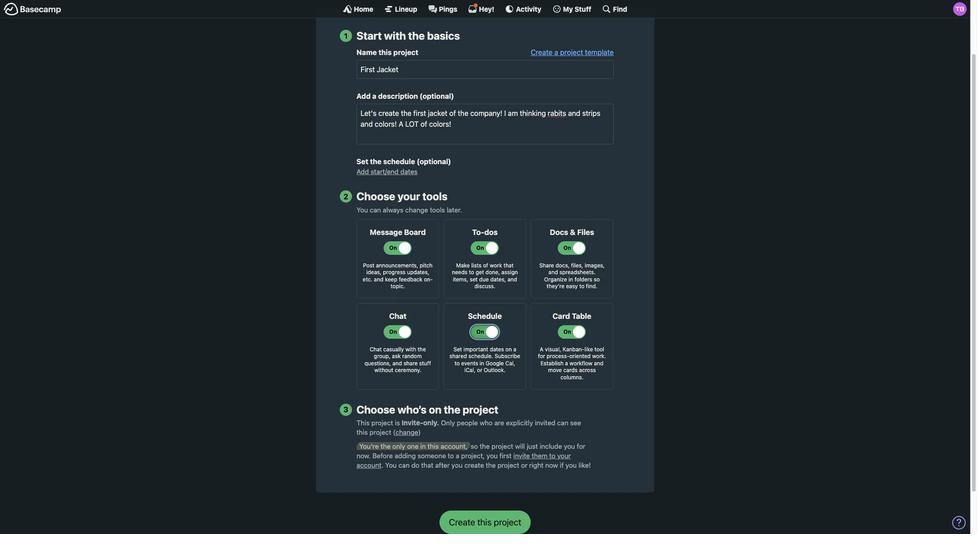 Task type: locate. For each thing, give the bounding box(es) containing it.
random
[[402, 353, 422, 360]]

project,
[[461, 452, 485, 460]]

and inside make lists of work that needs to get done, assign items, set due dates, and discuss.
[[508, 276, 517, 283]]

message board
[[370, 228, 426, 237]]

for down a
[[538, 353, 545, 360]]

dates up "subscribe"
[[490, 346, 504, 353]]

work
[[490, 262, 502, 269]]

that
[[504, 262, 514, 269], [421, 461, 434, 470]]

a down account, in the bottom left of the page
[[456, 452, 460, 460]]

1 horizontal spatial on
[[506, 346, 512, 353]]

0 horizontal spatial so
[[471, 442, 478, 451]]

0 vertical spatial you
[[357, 206, 368, 214]]

dates
[[401, 168, 418, 176], [490, 346, 504, 353]]

choose
[[357, 190, 395, 203], [357, 404, 395, 416]]

a up "subscribe"
[[514, 346, 517, 353]]

1 vertical spatial tools
[[430, 206, 445, 214]]

1 vertical spatial with
[[406, 346, 416, 353]]

so up find.
[[594, 276, 600, 283]]

questions,
[[365, 360, 391, 367]]

set for the
[[357, 158, 368, 166]]

discuss.
[[475, 283, 496, 290]]

1 choose from the top
[[357, 190, 395, 203]]

2 choose from the top
[[357, 404, 395, 416]]

ask
[[392, 353, 401, 360]]

set
[[470, 276, 478, 283]]

set for important
[[454, 346, 462, 353]]

0 vertical spatial add
[[357, 92, 371, 100]]

2 add from the top
[[357, 168, 369, 176]]

0 horizontal spatial that
[[421, 461, 434, 470]]

activity
[[516, 5, 542, 13]]

1 horizontal spatial this
[[379, 48, 392, 57]]

set inside set the schedule (optional) add start/end dates
[[357, 158, 368, 166]]

chat for chat casually with the group, ask random questions, and share stuff without ceremony.
[[370, 346, 382, 353]]

0 horizontal spatial on
[[429, 404, 442, 416]]

feedback
[[399, 276, 423, 283]]

events
[[461, 360, 478, 367]]

chat inside chat casually with the group, ask random questions, and share stuff without ceremony.
[[370, 346, 382, 353]]

add
[[357, 92, 371, 100], [357, 168, 369, 176]]

topic.
[[391, 283, 405, 290]]

start
[[357, 30, 382, 42]]

project inside so the project will just include you for now. before adding someone to a project, you first
[[492, 442, 513, 451]]

&
[[570, 228, 576, 237]]

0 vertical spatial choose
[[357, 190, 395, 203]]

1 vertical spatial add
[[357, 168, 369, 176]]

for up like! at the bottom
[[577, 442, 586, 451]]

1 vertical spatial your
[[558, 452, 571, 460]]

(optional) right schedule
[[417, 158, 451, 166]]

1 vertical spatial in
[[480, 360, 484, 367]]

that for do
[[421, 461, 434, 470]]

0 horizontal spatial dates
[[401, 168, 418, 176]]

to down shared
[[455, 360, 460, 367]]

so up project,
[[471, 442, 478, 451]]

progress
[[383, 269, 406, 276]]

announcements,
[[376, 262, 418, 269]]

or down invite
[[521, 461, 528, 470]]

chat for chat
[[389, 312, 407, 321]]

lineup link
[[384, 5, 417, 14]]

and down ask in the bottom of the page
[[393, 360, 402, 367]]

0 vertical spatial that
[[504, 262, 514, 269]]

activity link
[[505, 5, 542, 14]]

1 horizontal spatial in
[[480, 360, 484, 367]]

home
[[354, 5, 373, 13]]

1 vertical spatial this
[[357, 429, 368, 437]]

1 vertical spatial (optional)
[[417, 158, 451, 166]]

1 vertical spatial can
[[557, 419, 569, 427]]

with up name this project
[[384, 30, 406, 42]]

with
[[384, 30, 406, 42], [406, 346, 416, 353]]

(optional) inside set the schedule (optional) add start/end dates
[[417, 158, 451, 166]]

1 vertical spatial dates
[[490, 346, 504, 353]]

1 vertical spatial choose
[[357, 404, 395, 416]]

add left start/end
[[357, 168, 369, 176]]

so inside so the project will just include you for now. before adding someone to a project, you first
[[471, 442, 478, 451]]

ical,
[[465, 367, 476, 374]]

and up organize
[[549, 269, 558, 276]]

columns.
[[561, 374, 584, 381]]

folders
[[575, 276, 593, 283]]

main element
[[0, 0, 971, 18]]

0 vertical spatial chat
[[389, 312, 407, 321]]

files
[[578, 228, 594, 237]]

and down work. on the bottom right of page
[[594, 360, 604, 367]]

0 horizontal spatial chat
[[370, 346, 382, 353]]

you up . you can do that after you create the project or right now if you like!
[[487, 452, 498, 460]]

account
[[357, 461, 382, 470]]

1 horizontal spatial for
[[577, 442, 586, 451]]

a up cards
[[565, 360, 568, 367]]

0 horizontal spatial your
[[398, 190, 420, 203]]

for
[[538, 353, 545, 360], [577, 442, 586, 451]]

that inside make lists of work that needs to get done, assign items, set due dates, and discuss.
[[504, 262, 514, 269]]

0 vertical spatial on
[[506, 346, 512, 353]]

dates inside set important dates on a shared schedule. subscribe to events in google cal, ical, or outlook.
[[490, 346, 504, 353]]

1 horizontal spatial or
[[521, 461, 528, 470]]

you left always
[[357, 206, 368, 214]]

0 vertical spatial set
[[357, 158, 368, 166]]

to down account, in the bottom left of the page
[[448, 452, 454, 460]]

to up set on the bottom left of page
[[469, 269, 474, 276]]

like!
[[579, 461, 591, 470]]

0 horizontal spatial can
[[370, 206, 381, 214]]

2 vertical spatial in
[[421, 442, 426, 451]]

of
[[483, 262, 488, 269]]

invite
[[514, 452, 530, 460]]

that up assign
[[504, 262, 514, 269]]

can left the see
[[557, 419, 569, 427]]

outlook.
[[484, 367, 506, 374]]

0 horizontal spatial for
[[538, 353, 545, 360]]

project left (
[[370, 429, 391, 437]]

1 vertical spatial chat
[[370, 346, 382, 353]]

now
[[546, 461, 558, 470]]

add left description at the top of page
[[357, 92, 371, 100]]

in up "easy"
[[569, 276, 573, 283]]

1 horizontal spatial set
[[454, 346, 462, 353]]

add start/end dates link
[[357, 168, 418, 176]]

0 vertical spatial dates
[[401, 168, 418, 176]]

name this project
[[357, 48, 419, 57]]

cards
[[564, 367, 578, 374]]

organize
[[544, 276, 567, 283]]

you right .
[[385, 461, 397, 470]]

to inside so the project will just include you for now. before adding someone to a project, you first
[[448, 452, 454, 460]]

process-
[[547, 353, 570, 360]]

to down folders
[[580, 283, 585, 290]]

start with the basics
[[357, 30, 460, 42]]

set up shared
[[454, 346, 462, 353]]

project left template
[[560, 48, 583, 57]]

who
[[480, 419, 493, 427]]

can left always
[[370, 206, 381, 214]]

change down the 'invite-'
[[396, 429, 419, 437]]

2 vertical spatial this
[[428, 442, 439, 451]]

1 horizontal spatial chat
[[389, 312, 407, 321]]

choose who's on the project
[[357, 404, 499, 416]]

1 horizontal spatial that
[[504, 262, 514, 269]]

choose your tools
[[357, 190, 448, 203]]

1 vertical spatial for
[[577, 442, 586, 451]]

this up someone
[[428, 442, 439, 451]]

your
[[398, 190, 420, 203], [558, 452, 571, 460]]

basics
[[427, 30, 460, 42]]

0 vertical spatial or
[[477, 367, 483, 374]]

the inside chat casually with the group, ask random questions, and share stuff without ceremony.
[[418, 346, 426, 353]]

choose up this
[[357, 404, 395, 416]]

the up only
[[444, 404, 461, 416]]

like
[[585, 346, 593, 353]]

0 horizontal spatial set
[[357, 158, 368, 166]]

tools left later.
[[430, 206, 445, 214]]

2 horizontal spatial in
[[569, 276, 573, 283]]

set inside set important dates on a shared schedule. subscribe to events in google cal, ical, or outlook.
[[454, 346, 462, 353]]

0 vertical spatial so
[[594, 276, 600, 283]]

1 vertical spatial that
[[421, 461, 434, 470]]

1 horizontal spatial your
[[558, 452, 571, 460]]

in right the one
[[421, 442, 426, 451]]

0 vertical spatial in
[[569, 276, 573, 283]]

can inside only people who are explicitly invited can see this project (
[[557, 419, 569, 427]]

can down adding
[[399, 461, 410, 470]]

add inside set the schedule (optional) add start/end dates
[[357, 168, 369, 176]]

the up project,
[[480, 442, 490, 451]]

the up random
[[418, 346, 426, 353]]

0 vertical spatial (optional)
[[420, 92, 454, 100]]

one
[[407, 442, 419, 451]]

create
[[465, 461, 484, 470]]

pings
[[439, 5, 458, 13]]

to-
[[472, 228, 485, 237]]

a
[[540, 346, 544, 353]]

move
[[548, 367, 562, 374]]

your up if
[[558, 452, 571, 460]]

google
[[486, 360, 504, 367]]

so the project will just include you for now. before adding someone to a project, you first
[[357, 442, 586, 460]]

1 horizontal spatial you
[[385, 461, 397, 470]]

you
[[357, 206, 368, 214], [385, 461, 397, 470]]

this right name
[[379, 48, 392, 57]]

on up only. on the bottom left
[[429, 404, 442, 416]]

change down "choose your tools"
[[405, 206, 428, 214]]

card table
[[553, 312, 592, 321]]

in down schedule.
[[480, 360, 484, 367]]

choose for choose who's on the project
[[357, 404, 395, 416]]

you right include
[[564, 442, 575, 451]]

share
[[404, 360, 418, 367]]

visual,
[[545, 346, 561, 353]]

the inside so the project will just include you for now. before adding someone to a project, you first
[[480, 442, 490, 451]]

(optional) for add a description (optional)
[[420, 92, 454, 100]]

0 vertical spatial for
[[538, 353, 545, 360]]

chat down topic.
[[389, 312, 407, 321]]

the up before
[[381, 442, 391, 451]]

your up you can always change tools later.
[[398, 190, 420, 203]]

1 horizontal spatial dates
[[490, 346, 504, 353]]

set the schedule (optional) add start/end dates
[[357, 158, 451, 176]]

oriented
[[570, 353, 591, 360]]

lineup
[[395, 5, 417, 13]]

table
[[572, 312, 592, 321]]

you
[[564, 442, 575, 451], [487, 452, 498, 460], [452, 461, 463, 470], [566, 461, 577, 470]]

and
[[549, 269, 558, 276], [374, 276, 384, 283], [508, 276, 517, 283], [393, 360, 402, 367], [594, 360, 604, 367]]

chat up group,
[[370, 346, 382, 353]]

and down assign
[[508, 276, 517, 283]]

1 vertical spatial so
[[471, 442, 478, 451]]

switch accounts image
[[4, 2, 61, 16]]

shared
[[450, 353, 467, 360]]

that down someone
[[421, 461, 434, 470]]

tools up later.
[[423, 190, 448, 203]]

None submit
[[440, 511, 531, 535]]

dates down schedule
[[401, 168, 418, 176]]

change
[[405, 206, 428, 214], [396, 429, 419, 437]]

0 horizontal spatial in
[[421, 442, 426, 451]]

choose for choose your tools
[[357, 190, 395, 203]]

do
[[412, 461, 420, 470]]

0 horizontal spatial you
[[357, 206, 368, 214]]

set up add start/end dates link
[[357, 158, 368, 166]]

or right ical,
[[477, 367, 483, 374]]

choose up always
[[357, 190, 395, 203]]

1 horizontal spatial so
[[594, 276, 600, 283]]

and down the ideas,
[[374, 276, 384, 283]]

2 horizontal spatial can
[[557, 419, 569, 427]]

the inside set the schedule (optional) add start/end dates
[[370, 158, 382, 166]]

only.
[[423, 419, 439, 427]]

or inside set important dates on a shared schedule. subscribe to events in google cal, ical, or outlook.
[[477, 367, 483, 374]]

stuff
[[419, 360, 431, 367]]

project
[[394, 48, 419, 57], [560, 48, 583, 57], [463, 404, 499, 416], [372, 419, 393, 427], [370, 429, 391, 437], [492, 442, 513, 451], [498, 461, 520, 470]]

project up first
[[492, 442, 513, 451]]

2 vertical spatial can
[[399, 461, 410, 470]]

1 vertical spatial set
[[454, 346, 462, 353]]

post announcements, pitch ideas, progress updates, etc. and keep feedback on- topic.
[[363, 262, 433, 290]]

invite them to your account
[[357, 452, 571, 470]]

create a project template link
[[531, 48, 614, 57]]

stuff
[[575, 5, 592, 13]]

this down this
[[357, 429, 368, 437]]

the up start/end
[[370, 158, 382, 166]]

workflow
[[570, 360, 593, 367]]

my stuff button
[[552, 5, 592, 14]]

(optional) right description at the top of page
[[420, 92, 454, 100]]

see
[[570, 419, 581, 427]]

to up now on the right bottom
[[550, 452, 556, 460]]

1 vertical spatial on
[[429, 404, 442, 416]]

0 horizontal spatial this
[[357, 429, 368, 437]]

in
[[569, 276, 573, 283], [480, 360, 484, 367], [421, 442, 426, 451]]

will
[[515, 442, 525, 451]]

0 horizontal spatial or
[[477, 367, 483, 374]]

on up "subscribe"
[[506, 346, 512, 353]]

always
[[383, 206, 404, 214]]

a inside a visual, kanban-like tool for process-oriented work. establish a workflow and move cards across columns.
[[565, 360, 568, 367]]

with up random
[[406, 346, 416, 353]]

1 vertical spatial you
[[385, 461, 397, 470]]



Task type: vqa. For each thing, say whether or not it's contained in the screenshot.
the (optional) in THE 'SET THE SCHEDULE (OPTIONAL) ADD START/END DATES'
no



Task type: describe. For each thing, give the bounding box(es) containing it.
and inside post announcements, pitch ideas, progress updates, etc. and keep feedback on- topic.
[[374, 276, 384, 283]]

to-dos
[[472, 228, 498, 237]]

etc.
[[363, 276, 373, 283]]

a left description at the top of page
[[372, 92, 377, 100]]

done,
[[486, 269, 500, 276]]

with inside chat casually with the group, ask random questions, and share stuff without ceremony.
[[406, 346, 416, 353]]

1 vertical spatial or
[[521, 461, 528, 470]]

add a description (optional)
[[357, 92, 454, 100]]

updates,
[[407, 269, 430, 276]]

to inside make lists of work that needs to get done, assign items, set due dates, and discuss.
[[469, 269, 474, 276]]

0 vertical spatial tools
[[423, 190, 448, 203]]

Add a description (optional) text field
[[357, 104, 614, 145]]

change link
[[396, 429, 419, 437]]

pings button
[[428, 5, 458, 14]]

after
[[435, 461, 450, 470]]

docs
[[550, 228, 569, 237]]

)
[[419, 429, 421, 437]]

someone
[[418, 452, 446, 460]]

create
[[531, 48, 553, 57]]

make lists of work that needs to get done, assign items, set due dates, and discuss.
[[452, 262, 518, 290]]

project left is at left bottom
[[372, 419, 393, 427]]

schedule
[[468, 312, 502, 321]]

the right create
[[486, 461, 496, 470]]

now.
[[357, 452, 371, 460]]

only
[[441, 419, 455, 427]]

for inside so the project will just include you for now. before adding someone to a project, you first
[[577, 442, 586, 451]]

1 add from the top
[[357, 92, 371, 100]]

group,
[[374, 353, 391, 360]]

project down first
[[498, 461, 520, 470]]

the left basics
[[408, 30, 425, 42]]

on inside set important dates on a shared schedule. subscribe to events in google cal, ical, or outlook.
[[506, 346, 512, 353]]

across
[[579, 367, 596, 374]]

who's
[[398, 404, 427, 416]]

make
[[456, 262, 470, 269]]

hey! button
[[468, 3, 495, 14]]

2
[[344, 192, 348, 201]]

0 vertical spatial your
[[398, 190, 420, 203]]

template
[[585, 48, 614, 57]]

1 vertical spatial change
[[396, 429, 419, 437]]

hey!
[[479, 5, 495, 13]]

find button
[[602, 5, 628, 14]]

my stuff
[[563, 5, 592, 13]]

get
[[476, 269, 484, 276]]

find.
[[586, 283, 598, 290]]

easy
[[566, 283, 578, 290]]

is
[[395, 419, 400, 427]]

you can always change tools later.
[[357, 206, 462, 214]]

only people who are explicitly invited can see this project (
[[357, 419, 581, 437]]

a inside so the project will just include you for now. before adding someone to a project, you first
[[456, 452, 460, 460]]

in inside set important dates on a shared schedule. subscribe to events in google cal, ical, or outlook.
[[480, 360, 484, 367]]

you right if
[[566, 461, 577, 470]]

message
[[370, 228, 403, 237]]

to inside invite them to your account
[[550, 452, 556, 460]]

kanban-
[[563, 346, 585, 353]]

adding
[[395, 452, 416, 460]]

spreadsheets.
[[560, 269, 596, 276]]

0 vertical spatial with
[[384, 30, 406, 42]]

if
[[560, 461, 564, 470]]

invited
[[535, 419, 556, 427]]

1 horizontal spatial can
[[399, 461, 410, 470]]

dos
[[485, 228, 498, 237]]

this inside only people who are explicitly invited can see this project (
[[357, 429, 368, 437]]

(optional) for set the schedule (optional) add start/end dates
[[417, 158, 451, 166]]

my
[[563, 5, 573, 13]]

project down start with the basics
[[394, 48, 419, 57]]

chat casually with the group, ask random questions, and share stuff without ceremony.
[[365, 346, 431, 374]]

that for work
[[504, 262, 514, 269]]

keep
[[385, 276, 397, 283]]

post
[[363, 262, 375, 269]]

important
[[464, 346, 489, 353]]

items,
[[453, 276, 468, 283]]

description
[[378, 92, 418, 100]]

a right create
[[555, 48, 559, 57]]

on-
[[424, 276, 433, 283]]

assign
[[502, 269, 518, 276]]

1
[[344, 31, 348, 41]]

tyler black image
[[954, 2, 967, 16]]

a inside set important dates on a shared schedule. subscribe to events in google cal, ical, or outlook.
[[514, 346, 517, 353]]

and inside chat casually with the group, ask random questions, and share stuff without ceremony.
[[393, 360, 402, 367]]

and inside a visual, kanban-like tool for process-oriented work. establish a workflow and move cards across columns.
[[594, 360, 604, 367]]

to inside set important dates on a shared schedule. subscribe to events in google cal, ical, or outlook.
[[455, 360, 460, 367]]

without
[[375, 367, 394, 374]]

card
[[553, 312, 570, 321]]

0 vertical spatial can
[[370, 206, 381, 214]]

this
[[357, 419, 370, 427]]

dates inside set the schedule (optional) add start/end dates
[[401, 168, 418, 176]]

right
[[529, 461, 544, 470]]

project up 'who'
[[463, 404, 499, 416]]

for inside a visual, kanban-like tool for process-oriented work. establish a workflow and move cards across columns.
[[538, 353, 545, 360]]

to inside share docs, files, images, and spreadsheets. organize in folders so they're easy to find.
[[580, 283, 585, 290]]

subscribe
[[495, 353, 521, 360]]

project inside only people who are explicitly invited can see this project (
[[370, 429, 391, 437]]

docs,
[[556, 262, 570, 269]]

in inside share docs, files, images, and spreadsheets. organize in folders so they're easy to find.
[[569, 276, 573, 283]]

they're
[[547, 283, 565, 290]]

include
[[540, 442, 562, 451]]

establish
[[541, 360, 564, 367]]

this project is invite-only.
[[357, 419, 439, 427]]

.
[[382, 461, 384, 470]]

images,
[[585, 262, 605, 269]]

pitch
[[420, 262, 433, 269]]

so inside share docs, files, images, and spreadsheets. organize in folders so they're easy to find.
[[594, 276, 600, 283]]

are
[[495, 419, 504, 427]]

0 vertical spatial this
[[379, 48, 392, 57]]

dates,
[[491, 276, 506, 283]]

you right after
[[452, 461, 463, 470]]

work.
[[592, 353, 606, 360]]

0 vertical spatial change
[[405, 206, 428, 214]]

and inside share docs, files, images, and spreadsheets. organize in folders so they're easy to find.
[[549, 269, 558, 276]]

you're the only one in this account,
[[359, 442, 468, 451]]

Name this project text field
[[357, 60, 614, 79]]

schedule
[[383, 158, 415, 166]]

2 horizontal spatial this
[[428, 442, 439, 451]]

find
[[613, 5, 628, 13]]

cal,
[[506, 360, 515, 367]]

explicitly
[[506, 419, 533, 427]]

your inside invite them to your account
[[558, 452, 571, 460]]



